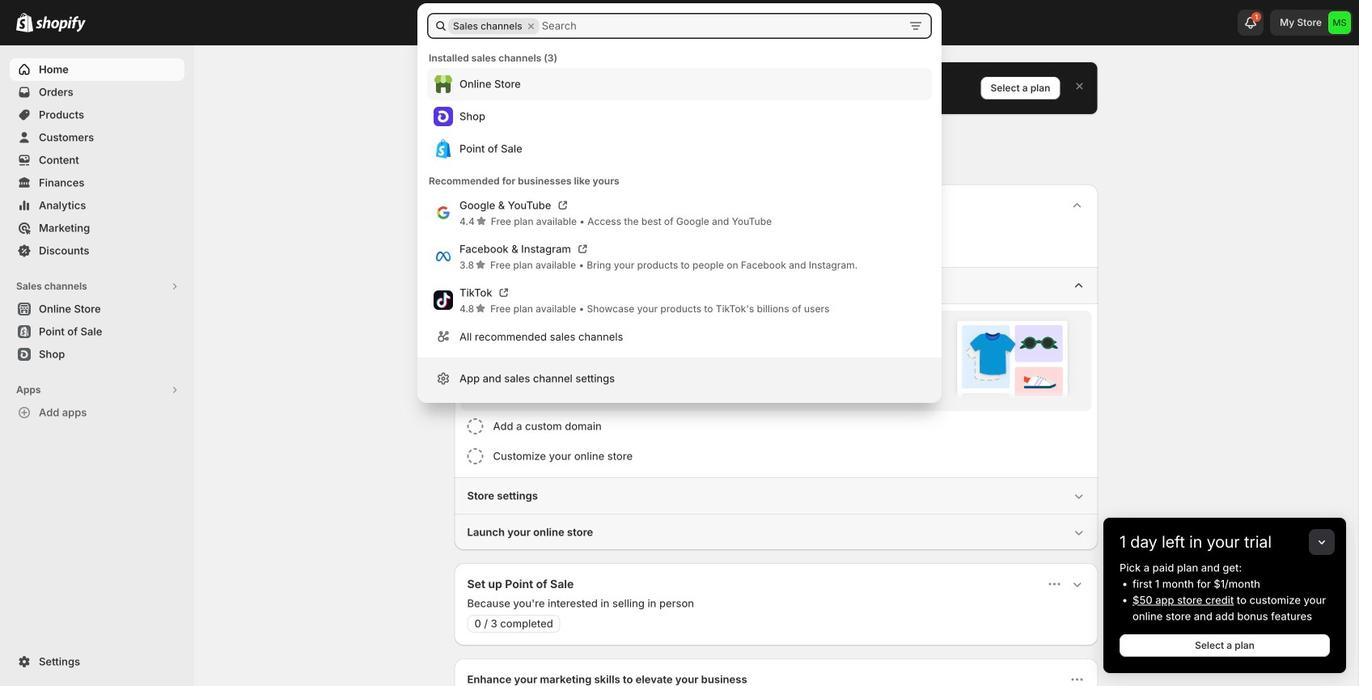 Task type: locate. For each thing, give the bounding box(es) containing it.
1 results menu from the top
[[427, 68, 932, 165]]

guide categories group
[[454, 267, 1099, 550]]

Search text field
[[540, 13, 902, 39]]

mark customize your online store as done image
[[467, 448, 484, 465]]

results menu
[[427, 68, 932, 165], [427, 191, 932, 351]]

menu item
[[427, 68, 932, 100]]

1 vertical spatial results menu
[[427, 191, 932, 351]]

2 results menu from the top
[[427, 191, 932, 351]]

facebook & instagram image
[[434, 247, 453, 266]]

0 vertical spatial results menu
[[427, 68, 932, 165]]

tiktok image
[[434, 291, 453, 310]]



Task type: describe. For each thing, give the bounding box(es) containing it.
setup guide region
[[454, 185, 1099, 550]]

add your first product group
[[461, 311, 1092, 411]]

mark add your first product as done image
[[467, 317, 484, 333]]

mark add a custom domain as done image
[[467, 418, 484, 435]]

google & youtube image
[[434, 203, 453, 223]]

shopify image
[[36, 16, 86, 32]]

sell online group
[[454, 267, 1099, 477]]



Task type: vqa. For each thing, say whether or not it's contained in the screenshot.
Shopify image
yes



